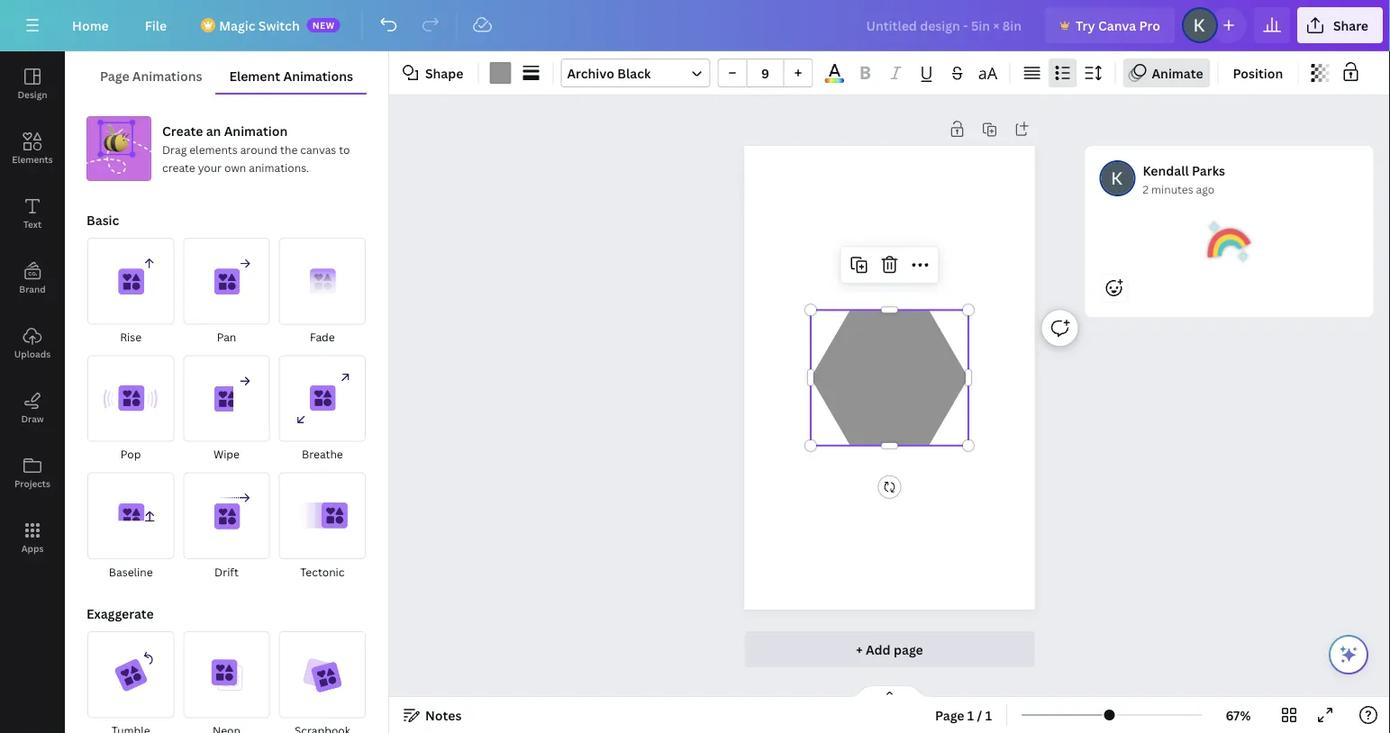 Task type: locate. For each thing, give the bounding box(es) containing it.
uploads
[[14, 348, 51, 360]]

animations down new
[[283, 67, 353, 84]]

animation
[[224, 122, 288, 139]]

page inside button
[[100, 67, 129, 84]]

animations inside button
[[132, 67, 202, 84]]

1 vertical spatial page
[[936, 707, 965, 724]]

page animations
[[100, 67, 202, 84]]

create an animation drag elements around the canvas to create your own animations.
[[162, 122, 350, 175]]

1 horizontal spatial animations
[[283, 67, 353, 84]]

/
[[978, 707, 983, 724]]

Design title text field
[[852, 7, 1038, 43]]

pro
[[1140, 17, 1161, 34]]

baseline image
[[87, 473, 174, 560]]

0 horizontal spatial animations
[[132, 67, 202, 84]]

page for page animations
[[100, 67, 129, 84]]

1
[[968, 707, 975, 724], [986, 707, 992, 724]]

neon image
[[183, 632, 270, 719]]

to
[[339, 142, 350, 157]]

+ add page
[[857, 641, 924, 658]]

notes button
[[397, 701, 469, 730]]

add
[[866, 641, 891, 658]]

share button
[[1298, 7, 1384, 43]]

0 vertical spatial page
[[100, 67, 129, 84]]

own
[[224, 160, 246, 175]]

archivo black
[[567, 64, 651, 82]]

1 left /
[[968, 707, 975, 724]]

pan image
[[183, 238, 270, 325]]

2 animations from the left
[[283, 67, 353, 84]]

main menu bar
[[0, 0, 1391, 51]]

pop button
[[87, 355, 175, 465]]

element animations button
[[216, 59, 367, 93]]

scrapbook image
[[279, 632, 366, 719]]

file button
[[130, 7, 181, 43]]

tumble image
[[87, 632, 174, 719]]

create
[[162, 122, 203, 139]]

expressing gratitude image
[[1208, 220, 1251, 263]]

text
[[23, 218, 42, 230]]

0 horizontal spatial page
[[100, 67, 129, 84]]

1 right /
[[986, 707, 992, 724]]

67% button
[[1210, 701, 1268, 730]]

0 horizontal spatial 1
[[968, 707, 975, 724]]

tectonic image
[[279, 473, 366, 560]]

1 animations from the left
[[132, 67, 202, 84]]

your
[[198, 160, 222, 175]]

canvas
[[300, 142, 336, 157]]

element animations
[[229, 67, 353, 84]]

breathe image
[[279, 355, 366, 442]]

an
[[206, 122, 221, 139]]

kendall parks 2 minutes ago
[[1143, 162, 1226, 196]]

drift button
[[182, 472, 271, 582]]

text button
[[0, 181, 65, 246]]

baseline
[[109, 565, 153, 580]]

home link
[[58, 7, 123, 43]]

pop
[[121, 447, 141, 462]]

animate button
[[1123, 59, 1211, 87]]

brand button
[[0, 246, 65, 311]]

shape
[[425, 64, 464, 82]]

uploads button
[[0, 311, 65, 376]]

breathe
[[302, 447, 343, 462]]

rise
[[120, 330, 142, 345]]

switch
[[259, 17, 300, 34]]

tectonic button
[[278, 472, 367, 582]]

canva assistant image
[[1339, 644, 1360, 666]]

animations down file popup button
[[132, 67, 202, 84]]

group
[[718, 59, 813, 87]]

animations inside button
[[283, 67, 353, 84]]

page
[[100, 67, 129, 84], [936, 707, 965, 724]]

baseline button
[[87, 472, 175, 582]]

page down home
[[100, 67, 129, 84]]

element
[[229, 67, 280, 84]]

magic switch
[[219, 17, 300, 34]]

brand
[[19, 283, 46, 295]]

animations
[[132, 67, 202, 84], [283, 67, 353, 84]]

exaggerate
[[87, 605, 154, 622]]

new
[[312, 19, 335, 31]]

drag
[[162, 142, 187, 157]]

file
[[145, 17, 167, 34]]

page left /
[[936, 707, 965, 724]]

1 horizontal spatial page
[[936, 707, 965, 724]]

wipe button
[[182, 355, 271, 465]]

1 horizontal spatial 1
[[986, 707, 992, 724]]

animations.
[[249, 160, 309, 175]]

the
[[280, 142, 298, 157]]

try canva pro
[[1076, 17, 1161, 34]]



Task type: vqa. For each thing, say whether or not it's contained in the screenshot.
(16:9) within Group
no



Task type: describe. For each thing, give the bounding box(es) containing it.
+ add page button
[[745, 632, 1035, 668]]

wipe
[[214, 447, 240, 462]]

side panel tab list
[[0, 51, 65, 571]]

animate
[[1152, 64, 1204, 82]]

apps button
[[0, 506, 65, 571]]

pan
[[217, 330, 236, 345]]

notes
[[425, 707, 462, 724]]

draw
[[21, 413, 44, 425]]

design
[[18, 88, 47, 101]]

wipe image
[[183, 355, 270, 442]]

color range image
[[825, 79, 845, 83]]

show pages image
[[847, 685, 933, 699]]

breathe button
[[278, 355, 367, 465]]

#919191 image
[[490, 62, 511, 84]]

pop image
[[87, 355, 174, 442]]

2 1 from the left
[[986, 707, 992, 724]]

fade button
[[278, 237, 367, 347]]

– – number field
[[753, 64, 778, 82]]

fade image
[[279, 238, 366, 325]]

around
[[240, 142, 278, 157]]

minutes
[[1152, 182, 1194, 196]]

animations for element animations
[[283, 67, 353, 84]]

#919191 image
[[490, 62, 511, 84]]

basic
[[87, 211, 119, 228]]

animations for page animations
[[132, 67, 202, 84]]

rise button
[[87, 237, 175, 347]]

page
[[894, 641, 924, 658]]

elements
[[12, 153, 53, 165]]

black
[[618, 64, 651, 82]]

parks
[[1193, 162, 1226, 179]]

try
[[1076, 17, 1096, 34]]

archivo
[[567, 64, 615, 82]]

try canva pro button
[[1046, 7, 1175, 43]]

1 1 from the left
[[968, 707, 975, 724]]

projects button
[[0, 441, 65, 506]]

fade
[[310, 330, 335, 345]]

draw button
[[0, 376, 65, 441]]

magic
[[219, 17, 256, 34]]

create
[[162, 160, 195, 175]]

canva
[[1099, 17, 1137, 34]]

rise image
[[87, 238, 174, 325]]

home
[[72, 17, 109, 34]]

ago
[[1197, 182, 1215, 196]]

apps
[[21, 543, 44, 555]]

page for page 1 / 1
[[936, 707, 965, 724]]

+
[[857, 641, 863, 658]]

2
[[1143, 182, 1149, 196]]

drift
[[215, 565, 239, 580]]

share
[[1334, 17, 1369, 34]]

projects
[[14, 478, 50, 490]]

archivo black button
[[561, 59, 711, 87]]

drift image
[[183, 473, 270, 560]]

elements
[[189, 142, 238, 157]]

design button
[[0, 51, 65, 116]]

position button
[[1226, 59, 1291, 87]]

elements button
[[0, 116, 65, 181]]

kendall
[[1143, 162, 1190, 179]]

position
[[1234, 64, 1284, 82]]

page 1 / 1
[[936, 707, 992, 724]]

kendall parks list
[[1086, 146, 1381, 375]]

67%
[[1226, 707, 1252, 724]]

shape button
[[397, 59, 471, 87]]

pan button
[[182, 237, 271, 347]]

page animations button
[[87, 59, 216, 93]]

tectonic
[[300, 565, 345, 580]]



